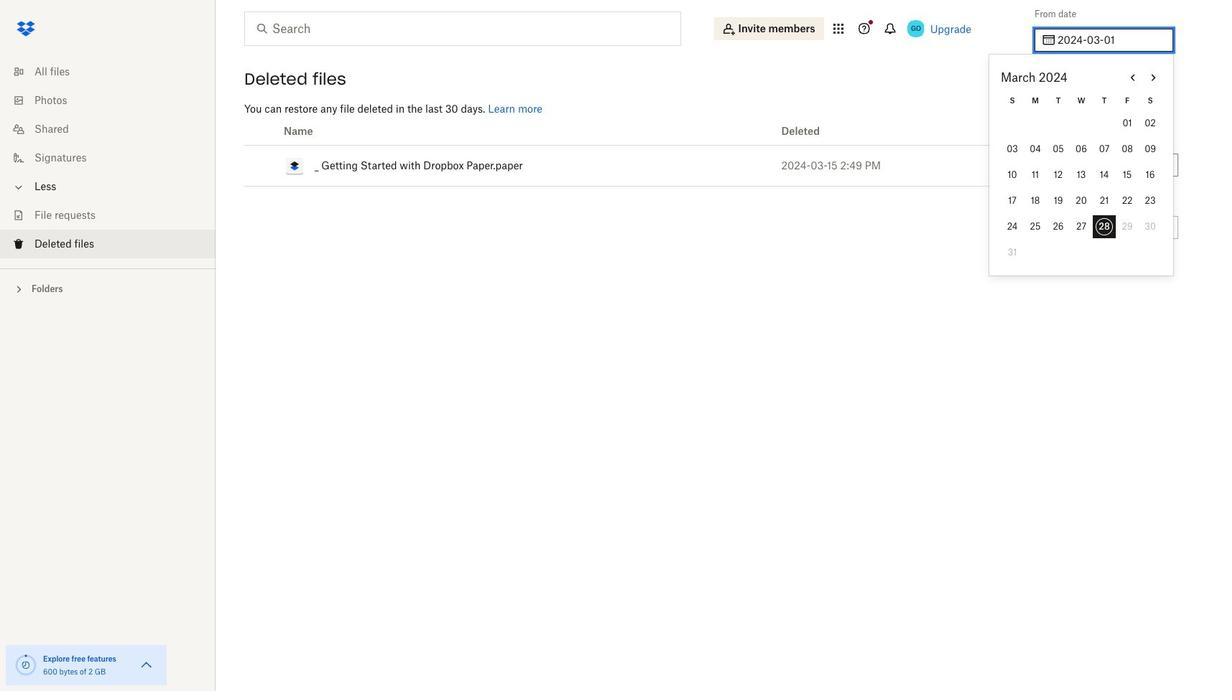 Task type: locate. For each thing, give the bounding box(es) containing it.
column header
[[280, 118, 770, 145], [770, 118, 1006, 145]]

list
[[0, 49, 216, 269]]

table
[[244, 118, 1006, 187]]

list item
[[0, 230, 216, 259]]

select this row column header
[[244, 118, 280, 145]]

restore _ getting started with dropbox paper.paper row
[[244, 145, 1006, 186]]

row
[[244, 118, 1006, 145]]

None text field
[[1058, 32, 1165, 48], [1058, 95, 1165, 111], [1058, 32, 1165, 48], [1058, 95, 1165, 111]]

cell
[[244, 145, 280, 186]]



Task type: vqa. For each thing, say whether or not it's contained in the screenshot.
list
yes



Task type: describe. For each thing, give the bounding box(es) containing it.
1 column header from the left
[[280, 118, 770, 145]]

dropbox image
[[11, 14, 40, 43]]

less image
[[11, 180, 26, 195]]

2 column header from the left
[[770, 118, 1006, 145]]



